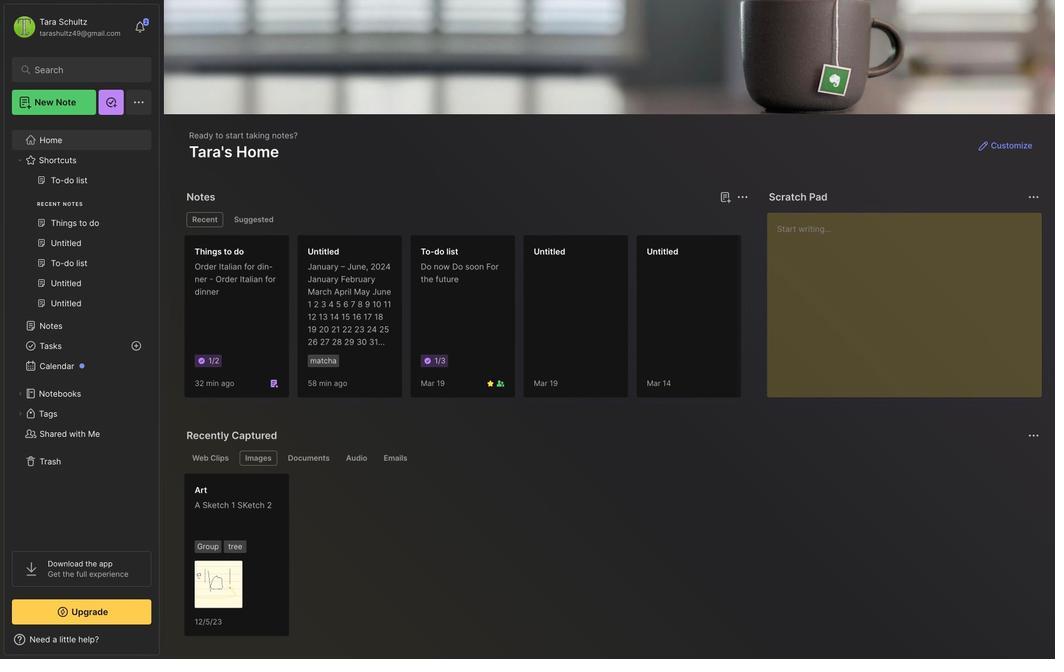 Task type: locate. For each thing, give the bounding box(es) containing it.
WHAT'S NEW field
[[4, 630, 159, 650]]

tab list
[[187, 212, 747, 227], [187, 451, 1038, 466]]

expand notebooks image
[[16, 390, 24, 398]]

more actions image
[[1027, 190, 1042, 205]]

thumbnail image
[[195, 561, 243, 609]]

1 vertical spatial more actions image
[[1027, 429, 1042, 444]]

2 tab list from the top
[[187, 451, 1038, 466]]

1 tab list from the top
[[187, 212, 747, 227]]

More actions field
[[734, 189, 752, 206], [1025, 189, 1043, 206], [1025, 427, 1043, 445]]

0 vertical spatial tab list
[[187, 212, 747, 227]]

0 horizontal spatial more actions image
[[735, 190, 750, 205]]

click to collapse image
[[159, 637, 168, 652]]

None search field
[[35, 62, 135, 77]]

1 vertical spatial tab list
[[187, 451, 1038, 466]]

Start writing… text field
[[777, 213, 1042, 388]]

more actions image
[[735, 190, 750, 205], [1027, 429, 1042, 444]]

none search field inside main element
[[35, 62, 135, 77]]

tab
[[187, 212, 224, 227], [229, 212, 279, 227], [187, 451, 235, 466], [240, 451, 277, 466], [282, 451, 336, 466], [341, 451, 373, 466], [378, 451, 413, 466]]

1 horizontal spatial more actions image
[[1027, 429, 1042, 444]]

tree
[[4, 123, 159, 540]]

group
[[12, 170, 151, 321]]

row group
[[184, 235, 1056, 406]]



Task type: vqa. For each thing, say whether or not it's contained in the screenshot.
notes on the top
no



Task type: describe. For each thing, give the bounding box(es) containing it.
Account field
[[12, 14, 121, 40]]

expand tags image
[[16, 410, 24, 418]]

group inside main element
[[12, 170, 151, 321]]

tree inside main element
[[4, 123, 159, 540]]

main element
[[0, 0, 163, 660]]

Search text field
[[35, 64, 135, 76]]

0 vertical spatial more actions image
[[735, 190, 750, 205]]



